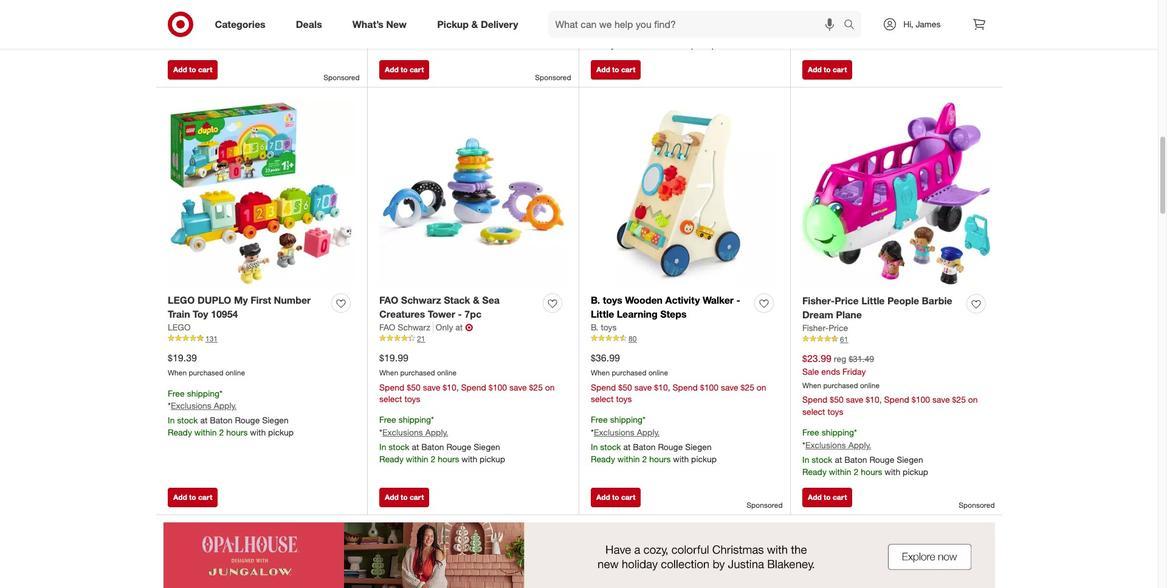 Task type: vqa. For each thing, say whether or not it's contained in the screenshot.
first the Marvel's from right
no



Task type: describe. For each thing, give the bounding box(es) containing it.
131
[[206, 334, 218, 343]]

what's new
[[352, 18, 407, 30]]

$19.99
[[379, 352, 409, 364]]

when for $36.99
[[591, 368, 610, 377]]

lego duplo my first number train toy 10954 link
[[168, 294, 326, 321]]

1 horizontal spatial * exclusions apply. in stock at  baton rouge siegen ready within 2 hours with pickup
[[591, 12, 717, 50]]

stores
[[223, 39, 247, 49]]

toys inside $19.99 when purchased online spend $50 save $10, spend $100 save $25 on select toys
[[405, 394, 420, 405]]

hi, james
[[904, 19, 941, 29]]

21 link
[[379, 334, 567, 344]]

select for $36.99
[[591, 394, 614, 405]]

wooden
[[625, 294, 663, 306]]

purchased inside $23.99 reg $31.49 sale ends friday when purchased online spend $50 save $10, spend $100 save $25 on select toys
[[824, 381, 858, 390]]

james
[[916, 19, 941, 29]]

baton inside * exclusions apply. not available at baton rouge siegen check nearby stores
[[229, 26, 251, 37]]

fao schwarz stack & sea creatures tower - 7pc link
[[379, 294, 538, 321]]

$100 for 7pc
[[489, 382, 507, 392]]

only
[[436, 322, 453, 332]]

lego for lego
[[168, 322, 191, 332]]

0 vertical spatial &
[[472, 18, 478, 30]]

$36.99 when purchased online spend $50 save $10, spend $100 save $25 on select toys
[[591, 352, 766, 405]]

$31.49
[[849, 354, 874, 364]]

b. toys wooden activity walker - little learning steps link
[[591, 294, 750, 321]]

advertisement region
[[156, 523, 1002, 589]]

fisher-price little people barbie dream plane link
[[803, 294, 962, 322]]

deals
[[296, 18, 322, 30]]

- inside fao schwarz stack & sea creatures tower - 7pc
[[458, 308, 462, 320]]

when for $19.99
[[379, 368, 398, 377]]

stack
[[444, 294, 470, 306]]

categories link
[[205, 11, 281, 38]]

0 horizontal spatial * exclusions apply. in stock at  baton rouge siegen ready within 2 hours with pickup
[[379, 12, 505, 49]]

online for $19.39
[[226, 368, 245, 377]]

$19.39
[[168, 352, 197, 364]]

¬
[[465, 321, 473, 334]]

* exclusions apply. not available at baton rouge siegen check nearby stores
[[168, 12, 308, 49]]

fao for fao schwarz only at ¬
[[379, 322, 395, 332]]

purchased for $19.39
[[189, 368, 223, 377]]

walker
[[703, 294, 734, 306]]

creatures
[[379, 308, 425, 320]]

rouge inside * exclusions apply. not available at baton rouge siegen check nearby stores
[[254, 26, 279, 37]]

pickup & delivery link
[[427, 11, 534, 38]]

little inside the fisher-price little people barbie dream plane
[[862, 295, 885, 307]]

categories
[[215, 18, 266, 30]]

toy
[[193, 308, 208, 320]]

fao schwarz only at ¬
[[379, 321, 473, 334]]

barbie
[[922, 295, 953, 307]]

b. for b. toys wooden activity walker - little learning steps
[[591, 294, 600, 306]]

lego duplo my first number train toy 10954
[[168, 294, 311, 320]]

$100 for steps
[[700, 382, 719, 392]]

little inside b. toys wooden activity walker - little learning steps
[[591, 308, 614, 320]]

tower
[[428, 308, 455, 320]]

$100 inside $23.99 reg $31.49 sale ends friday when purchased online spend $50 save $10, spend $100 save $25 on select toys
[[912, 395, 930, 405]]

exclusions inside * exclusions apply. not available at baton rouge siegen check nearby stores
[[171, 12, 211, 22]]

$10, inside $23.99 reg $31.49 sale ends friday when purchased online spend $50 save $10, spend $100 save $25 on select toys
[[866, 395, 882, 405]]

what's new link
[[342, 11, 422, 38]]

- inside b. toys wooden activity walker - little learning steps
[[737, 294, 741, 306]]

purchased for $36.99
[[612, 368, 647, 377]]

$19.99 when purchased online spend $50 save $10, spend $100 save $25 on select toys
[[379, 352, 555, 405]]

fisher-price link
[[803, 322, 848, 334]]

$23.99
[[803, 353, 832, 365]]

search button
[[839, 11, 868, 40]]

fisher-price
[[803, 323, 848, 333]]

spend down 80 'link'
[[673, 382, 698, 392]]

first
[[251, 294, 271, 306]]

pickup & delivery
[[437, 18, 518, 30]]

fisher- for fisher-price little people barbie dream plane
[[803, 295, 835, 307]]

new
[[386, 18, 407, 30]]

sale
[[803, 366, 819, 377]]

learning
[[617, 308, 658, 320]]

on for b. toys wooden activity walker - little learning steps
[[757, 382, 766, 392]]

b. toys
[[591, 322, 617, 332]]

pickup
[[437, 18, 469, 30]]

b. for b. toys
[[591, 322, 599, 332]]

deals link
[[286, 11, 337, 38]]

spend down $19.99
[[379, 382, 405, 392]]

dream
[[803, 309, 833, 321]]

61
[[840, 335, 848, 344]]

hi,
[[904, 19, 914, 29]]

80
[[629, 334, 637, 343]]

friday
[[843, 366, 866, 377]]

toys inside $23.99 reg $31.49 sale ends friday when purchased online spend $50 save $10, spend $100 save $25 on select toys
[[828, 407, 844, 417]]

train
[[168, 308, 190, 320]]



Task type: locate. For each thing, give the bounding box(es) containing it.
fao schwarz stack & sea creatures tower - 7pc image
[[379, 99, 567, 287], [379, 99, 567, 287]]

toys up $36.99
[[601, 322, 617, 332]]

free
[[168, 388, 185, 399], [379, 415, 396, 425], [591, 415, 608, 425], [803, 428, 819, 438]]

1 lego from the top
[[168, 294, 195, 306]]

b. inside b. toys wooden activity walker - little learning steps
[[591, 294, 600, 306]]

toys down $36.99
[[616, 394, 632, 405]]

available
[[184, 26, 217, 37]]

$50 down $19.99
[[407, 382, 421, 392]]

apply.
[[214, 12, 237, 22], [425, 12, 448, 22], [637, 12, 660, 23], [214, 401, 237, 411], [425, 428, 448, 438], [637, 428, 660, 438], [849, 440, 871, 451]]

2 horizontal spatial $25
[[952, 395, 966, 405]]

lego up train
[[168, 294, 195, 306]]

in
[[379, 26, 386, 37], [591, 27, 598, 37], [168, 415, 175, 426], [379, 442, 386, 453], [591, 442, 598, 453], [803, 455, 810, 465]]

fisher- up dream
[[803, 295, 835, 307]]

activity
[[665, 294, 700, 306]]

$25 inside $19.99 when purchased online spend $50 save $10, spend $100 save $25 on select toys
[[529, 382, 543, 392]]

steps
[[660, 308, 687, 320]]

&
[[472, 18, 478, 30], [473, 294, 480, 306]]

online down 131 link
[[226, 368, 245, 377]]

1 vertical spatial price
[[829, 323, 848, 333]]

online down 'friday'
[[860, 381, 880, 390]]

sponsored
[[324, 73, 360, 82], [535, 73, 571, 82], [747, 501, 783, 510], [959, 501, 995, 510]]

siegen
[[281, 26, 308, 37], [474, 26, 500, 37], [685, 27, 712, 37], [262, 415, 289, 426], [474, 442, 500, 453], [685, 442, 712, 453], [897, 455, 923, 465]]

little
[[862, 295, 885, 307], [591, 308, 614, 320]]

when down $19.99
[[379, 368, 398, 377]]

lego for lego duplo my first number train toy 10954
[[168, 294, 195, 306]]

0 vertical spatial -
[[737, 294, 741, 306]]

search
[[839, 19, 868, 31]]

duplo
[[198, 294, 231, 306]]

online inside $19.99 when purchased online spend $50 save $10, spend $100 save $25 on select toys
[[437, 368, 457, 377]]

$10, inside $19.99 when purchased online spend $50 save $10, spend $100 save $25 on select toys
[[443, 382, 459, 392]]

1 fisher- from the top
[[803, 295, 835, 307]]

0 horizontal spatial on
[[545, 382, 555, 392]]

2 horizontal spatial on
[[968, 395, 978, 405]]

fao up creatures at the bottom of the page
[[379, 294, 398, 306]]

when inside $36.99 when purchased online spend $50 save $10, spend $100 save $25 on select toys
[[591, 368, 610, 377]]

toys down ends on the bottom of page
[[828, 407, 844, 417]]

purchased for $19.99
[[400, 368, 435, 377]]

1 vertical spatial -
[[458, 308, 462, 320]]

0 horizontal spatial $100
[[489, 382, 507, 392]]

What can we help you find? suggestions appear below search field
[[548, 11, 847, 38]]

ready within 2 hours
[[803, 0, 882, 11]]

$10, down 'friday'
[[866, 395, 882, 405]]

toys inside b. toys wooden activity walker - little learning steps
[[603, 294, 622, 306]]

reg
[[834, 354, 846, 364]]

1 horizontal spatial $50
[[619, 382, 632, 392]]

when inside $19.99 when purchased online spend $50 save $10, spend $100 save $25 on select toys
[[379, 368, 398, 377]]

schwarz
[[401, 294, 441, 306], [398, 322, 430, 332]]

$10, for $19.99
[[443, 382, 459, 392]]

1 fao from the top
[[379, 294, 398, 306]]

purchased inside $19.99 when purchased online spend $50 save $10, spend $100 save $25 on select toys
[[400, 368, 435, 377]]

lego
[[168, 294, 195, 306], [168, 322, 191, 332]]

1 vertical spatial &
[[473, 294, 480, 306]]

$100 inside $36.99 when purchased online spend $50 save $10, spend $100 save $25 on select toys
[[700, 382, 719, 392]]

b. toys link
[[591, 321, 617, 334]]

schwarz inside fao schwarz stack & sea creatures tower - 7pc
[[401, 294, 441, 306]]

0 vertical spatial schwarz
[[401, 294, 441, 306]]

purchased down $19.99
[[400, 368, 435, 377]]

131 link
[[168, 334, 355, 344]]

1 horizontal spatial $10,
[[654, 382, 670, 392]]

online down 21 link
[[437, 368, 457, 377]]

$50 down $36.99
[[619, 382, 632, 392]]

sea
[[482, 294, 500, 306]]

plane
[[836, 309, 862, 321]]

fao
[[379, 294, 398, 306], [379, 322, 395, 332]]

toys up b. toys on the right bottom of page
[[603, 294, 622, 306]]

10954
[[211, 308, 238, 320]]

fisher-
[[803, 295, 835, 307], [803, 323, 829, 333]]

2 horizontal spatial $50
[[830, 395, 844, 405]]

$50 for $36.99
[[619, 382, 632, 392]]

online for $36.99
[[649, 368, 668, 377]]

2
[[854, 0, 859, 11], [431, 39, 435, 49], [642, 39, 647, 50], [219, 428, 224, 438], [431, 454, 435, 465], [642, 454, 647, 465], [854, 467, 859, 477]]

purchased down ends on the bottom of page
[[824, 381, 858, 390]]

select down $19.99
[[379, 394, 402, 405]]

b. toys wooden activity walker - little learning steps
[[591, 294, 741, 320]]

7pc
[[465, 308, 482, 320]]

cart
[[198, 65, 212, 74], [410, 65, 424, 74], [621, 65, 636, 74], [833, 65, 847, 74], [198, 493, 212, 502], [410, 493, 424, 502], [621, 493, 636, 502], [833, 493, 847, 502]]

spend down sale at the right bottom of the page
[[803, 395, 828, 405]]

price up 61
[[829, 323, 848, 333]]

$25 inside $23.99 reg $31.49 sale ends friday when purchased online spend $50 save $10, spend $100 save $25 on select toys
[[952, 395, 966, 405]]

$10, down 80 'link'
[[654, 382, 670, 392]]

$50 inside $19.99 when purchased online spend $50 save $10, spend $100 save $25 on select toys
[[407, 382, 421, 392]]

pickup
[[480, 39, 505, 49], [691, 39, 717, 50], [268, 428, 294, 438], [480, 454, 505, 465], [691, 454, 717, 465], [903, 467, 928, 477]]

select inside $19.99 when purchased online spend $50 save $10, spend $100 save $25 on select toys
[[379, 394, 402, 405]]

$25 inside $36.99 when purchased online spend $50 save $10, spend $100 save $25 on select toys
[[741, 382, 754, 392]]

select down $36.99
[[591, 394, 614, 405]]

$19.39 when purchased online
[[168, 352, 245, 377]]

0 vertical spatial fao
[[379, 294, 398, 306]]

nearby
[[195, 39, 221, 49]]

1 horizontal spatial $25
[[741, 382, 754, 392]]

people
[[888, 295, 919, 307]]

1 vertical spatial fao
[[379, 322, 395, 332]]

online down 80 'link'
[[649, 368, 668, 377]]

online inside $19.39 when purchased online
[[226, 368, 245, 377]]

2 lego from the top
[[168, 322, 191, 332]]

select down sale at the right bottom of the page
[[803, 407, 825, 417]]

2 fisher- from the top
[[803, 323, 829, 333]]

when
[[168, 368, 187, 377], [379, 368, 398, 377], [591, 368, 610, 377], [803, 381, 822, 390]]

online inside $36.99 when purchased online spend $50 save $10, spend $100 save $25 on select toys
[[649, 368, 668, 377]]

spend down 21 link
[[461, 382, 486, 392]]

little up b. toys on the right bottom of page
[[591, 308, 614, 320]]

schwarz inside fao schwarz only at ¬
[[398, 322, 430, 332]]

fisher- for fisher-price
[[803, 323, 829, 333]]

price inside the fisher-price little people barbie dream plane
[[835, 295, 859, 307]]

1 horizontal spatial on
[[757, 382, 766, 392]]

check nearby stores button
[[168, 38, 247, 50]]

online inside $23.99 reg $31.49 sale ends friday when purchased online spend $50 save $10, spend $100 save $25 on select toys
[[860, 381, 880, 390]]

b. toys wooden activity walker - little learning steps image
[[591, 99, 778, 287], [591, 99, 778, 287]]

when down sale at the right bottom of the page
[[803, 381, 822, 390]]

lego link
[[168, 321, 191, 334]]

purchased inside $19.39 when purchased online
[[189, 368, 223, 377]]

siegen inside * exclusions apply. not available at baton rouge siegen check nearby stores
[[281, 26, 308, 37]]

spend down 61 link
[[884, 395, 910, 405]]

within
[[829, 0, 852, 11], [406, 39, 428, 49], [618, 39, 640, 50], [194, 428, 217, 438], [406, 454, 428, 465], [618, 454, 640, 465], [829, 467, 852, 477]]

check
[[168, 39, 192, 49]]

price up plane
[[835, 295, 859, 307]]

1 vertical spatial lego
[[168, 322, 191, 332]]

at
[[219, 26, 226, 37], [412, 26, 419, 37], [623, 27, 631, 37], [456, 322, 463, 332], [200, 415, 208, 426], [412, 442, 419, 453], [623, 442, 631, 453], [835, 455, 842, 465]]

* exclusions apply. in stock at  baton rouge siegen ready within 2 hours with pickup
[[379, 12, 505, 49], [591, 12, 717, 50]]

purchased down $19.39
[[189, 368, 223, 377]]

when inside $19.39 when purchased online
[[168, 368, 187, 377]]

21
[[417, 334, 425, 343]]

when for $19.39
[[168, 368, 187, 377]]

$50 inside $23.99 reg $31.49 sale ends friday when purchased online spend $50 save $10, spend $100 save $25 on select toys
[[830, 395, 844, 405]]

$10, for $36.99
[[654, 382, 670, 392]]

0 horizontal spatial $25
[[529, 382, 543, 392]]

fisher-price little people barbie dream plane image
[[803, 99, 990, 287], [803, 99, 990, 287]]

select
[[379, 394, 402, 405], [591, 394, 614, 405], [803, 407, 825, 417]]

0 vertical spatial b.
[[591, 294, 600, 306]]

$36.99
[[591, 352, 620, 364]]

2 horizontal spatial select
[[803, 407, 825, 417]]

1 vertical spatial little
[[591, 308, 614, 320]]

free shipping * * exclusions apply. in stock at  baton rouge siegen ready within 2 hours with pickup
[[168, 388, 294, 438], [379, 415, 505, 465], [591, 415, 717, 465], [803, 428, 928, 477]]

$10, down 21 link
[[443, 382, 459, 392]]

on
[[545, 382, 555, 392], [757, 382, 766, 392], [968, 395, 978, 405]]

$25 for b. toys wooden activity walker - little learning steps
[[741, 382, 754, 392]]

fisher- down dream
[[803, 323, 829, 333]]

0 horizontal spatial little
[[591, 308, 614, 320]]

0 horizontal spatial select
[[379, 394, 402, 405]]

price for fisher-price
[[829, 323, 848, 333]]

lego down train
[[168, 322, 191, 332]]

apply. inside * exclusions apply. not available at baton rouge siegen check nearby stores
[[214, 12, 237, 22]]

1 horizontal spatial select
[[591, 394, 614, 405]]

not
[[168, 26, 182, 37]]

1 vertical spatial b.
[[591, 322, 599, 332]]

with
[[462, 39, 477, 49], [673, 39, 689, 50], [250, 428, 266, 438], [462, 454, 477, 465], [673, 454, 689, 465], [885, 467, 901, 477]]

& right pickup
[[472, 18, 478, 30]]

$10, inside $36.99 when purchased online spend $50 save $10, spend $100 save $25 on select toys
[[654, 382, 670, 392]]

2 horizontal spatial $10,
[[866, 395, 882, 405]]

purchased inside $36.99 when purchased online spend $50 save $10, spend $100 save $25 on select toys
[[612, 368, 647, 377]]

1 vertical spatial schwarz
[[398, 322, 430, 332]]

when down $36.99
[[591, 368, 610, 377]]

online for $19.99
[[437, 368, 457, 377]]

$100 inside $19.99 when purchased online spend $50 save $10, spend $100 save $25 on select toys
[[489, 382, 507, 392]]

at inside * exclusions apply. not available at baton rouge siegen check nearby stores
[[219, 26, 226, 37]]

b. up $36.99
[[591, 322, 599, 332]]

rouge
[[254, 26, 279, 37], [447, 26, 471, 37], [658, 27, 683, 37], [235, 415, 260, 426], [447, 442, 471, 453], [658, 442, 683, 453], [870, 455, 895, 465]]

fao schwarz link
[[379, 321, 433, 334]]

select inside $36.99 when purchased online spend $50 save $10, spend $100 save $25 on select toys
[[591, 394, 614, 405]]

0 vertical spatial lego
[[168, 294, 195, 306]]

on inside $36.99 when purchased online spend $50 save $10, spend $100 save $25 on select toys
[[757, 382, 766, 392]]

ends
[[822, 366, 840, 377]]

b. up b. toys on the right bottom of page
[[591, 294, 600, 306]]

schwarz up creatures at the bottom of the page
[[401, 294, 441, 306]]

when down $19.39
[[168, 368, 187, 377]]

select inside $23.99 reg $31.49 sale ends friday when purchased online spend $50 save $10, spend $100 save $25 on select toys
[[803, 407, 825, 417]]

exclusions apply. button
[[171, 11, 237, 23], [382, 11, 448, 23], [594, 12, 660, 24], [171, 400, 237, 412], [382, 427, 448, 439], [594, 427, 660, 439], [806, 440, 871, 452]]

0 vertical spatial price
[[835, 295, 859, 307]]

fao inside fao schwarz stack & sea creatures tower - 7pc
[[379, 294, 398, 306]]

1 vertical spatial fisher-
[[803, 323, 829, 333]]

* inside * exclusions apply. not available at baton rouge siegen check nearby stores
[[168, 12, 171, 22]]

b.
[[591, 294, 600, 306], [591, 322, 599, 332]]

select for $19.99
[[379, 394, 402, 405]]

1 horizontal spatial -
[[737, 294, 741, 306]]

fisher- inside the fisher-price little people barbie dream plane
[[803, 295, 835, 307]]

spend
[[379, 382, 405, 392], [461, 382, 486, 392], [591, 382, 616, 392], [673, 382, 698, 392], [803, 395, 828, 405], [884, 395, 910, 405]]

at inside fao schwarz only at ¬
[[456, 322, 463, 332]]

$50 inside $36.99 when purchased online spend $50 save $10, spend $100 save $25 on select toys
[[619, 382, 632, 392]]

toys down $19.99
[[405, 394, 420, 405]]

number
[[274, 294, 311, 306]]

0 horizontal spatial $10,
[[443, 382, 459, 392]]

on inside $19.99 when purchased online spend $50 save $10, spend $100 save $25 on select toys
[[545, 382, 555, 392]]

$25 for fao schwarz stack & sea creatures tower - 7pc
[[529, 382, 543, 392]]

spend down $36.99
[[591, 382, 616, 392]]

online
[[226, 368, 245, 377], [437, 368, 457, 377], [649, 368, 668, 377], [860, 381, 880, 390]]

schwarz for only
[[398, 322, 430, 332]]

add
[[173, 65, 187, 74], [385, 65, 399, 74], [596, 65, 610, 74], [808, 65, 822, 74], [173, 493, 187, 502], [385, 493, 399, 502], [596, 493, 610, 502], [808, 493, 822, 502]]

& up 7pc
[[473, 294, 480, 306]]

0 horizontal spatial -
[[458, 308, 462, 320]]

0 vertical spatial little
[[862, 295, 885, 307]]

fao for fao schwarz stack & sea creatures tower - 7pc
[[379, 294, 398, 306]]

lego inside lego duplo my first number train toy 10954
[[168, 294, 195, 306]]

purchased down $36.99
[[612, 368, 647, 377]]

- right walker
[[737, 294, 741, 306]]

price for fisher-price little people barbie dream plane
[[835, 295, 859, 307]]

baton
[[229, 26, 251, 37], [421, 26, 444, 37], [633, 27, 656, 37], [210, 415, 233, 426], [421, 442, 444, 453], [633, 442, 656, 453], [845, 455, 867, 465]]

on for fao schwarz stack & sea creatures tower - 7pc
[[545, 382, 555, 392]]

toys inside the b. toys link
[[601, 322, 617, 332]]

2 b. from the top
[[591, 322, 599, 332]]

stock
[[389, 26, 410, 37], [600, 27, 621, 37], [177, 415, 198, 426], [389, 442, 410, 453], [600, 442, 621, 453], [812, 455, 833, 465]]

0 horizontal spatial $50
[[407, 382, 421, 392]]

toys inside $36.99 when purchased online spend $50 save $10, spend $100 save $25 on select toys
[[616, 394, 632, 405]]

fao inside fao schwarz only at ¬
[[379, 322, 395, 332]]

fao schwarz stack & sea creatures tower - 7pc
[[379, 294, 500, 320]]

1 horizontal spatial little
[[862, 295, 885, 307]]

delivery
[[481, 18, 518, 30]]

1 horizontal spatial $100
[[700, 382, 719, 392]]

on inside $23.99 reg $31.49 sale ends friday when purchased online spend $50 save $10, spend $100 save $25 on select toys
[[968, 395, 978, 405]]

& inside fao schwarz stack & sea creatures tower - 7pc
[[473, 294, 480, 306]]

$50 for $19.99
[[407, 382, 421, 392]]

save
[[423, 382, 440, 392], [509, 382, 527, 392], [635, 382, 652, 392], [721, 382, 738, 392], [846, 395, 864, 405], [933, 395, 950, 405]]

when inside $23.99 reg $31.49 sale ends friday when purchased online spend $50 save $10, spend $100 save $25 on select toys
[[803, 381, 822, 390]]

2 fao from the top
[[379, 322, 395, 332]]

2 horizontal spatial $100
[[912, 395, 930, 405]]

what's
[[352, 18, 384, 30]]

add to cart
[[173, 65, 212, 74], [385, 65, 424, 74], [596, 65, 636, 74], [808, 65, 847, 74], [173, 493, 212, 502], [385, 493, 424, 502], [596, 493, 636, 502], [808, 493, 847, 502]]

little up plane
[[862, 295, 885, 307]]

80 link
[[591, 334, 778, 344]]

fisher-price little people barbie dream plane
[[803, 295, 953, 321]]

schwarz for stack
[[401, 294, 441, 306]]

$23.99 reg $31.49 sale ends friday when purchased online spend $50 save $10, spend $100 save $25 on select toys
[[803, 353, 978, 417]]

my
[[234, 294, 248, 306]]

- left 7pc
[[458, 308, 462, 320]]

lego duplo my first number train toy 10954 image
[[168, 99, 355, 287], [168, 99, 355, 287]]

61 link
[[803, 334, 990, 345]]

toys
[[603, 294, 622, 306], [601, 322, 617, 332], [405, 394, 420, 405], [616, 394, 632, 405], [828, 407, 844, 417]]

schwarz up the 21
[[398, 322, 430, 332]]

$50
[[407, 382, 421, 392], [619, 382, 632, 392], [830, 395, 844, 405]]

fao down creatures at the bottom of the page
[[379, 322, 395, 332]]

purchased
[[189, 368, 223, 377], [400, 368, 435, 377], [612, 368, 647, 377], [824, 381, 858, 390]]

1 b. from the top
[[591, 294, 600, 306]]

0 vertical spatial fisher-
[[803, 295, 835, 307]]

$50 down ends on the bottom of page
[[830, 395, 844, 405]]

to
[[189, 65, 196, 74], [401, 65, 408, 74], [612, 65, 619, 74], [824, 65, 831, 74], [189, 493, 196, 502], [401, 493, 408, 502], [612, 493, 619, 502], [824, 493, 831, 502]]



